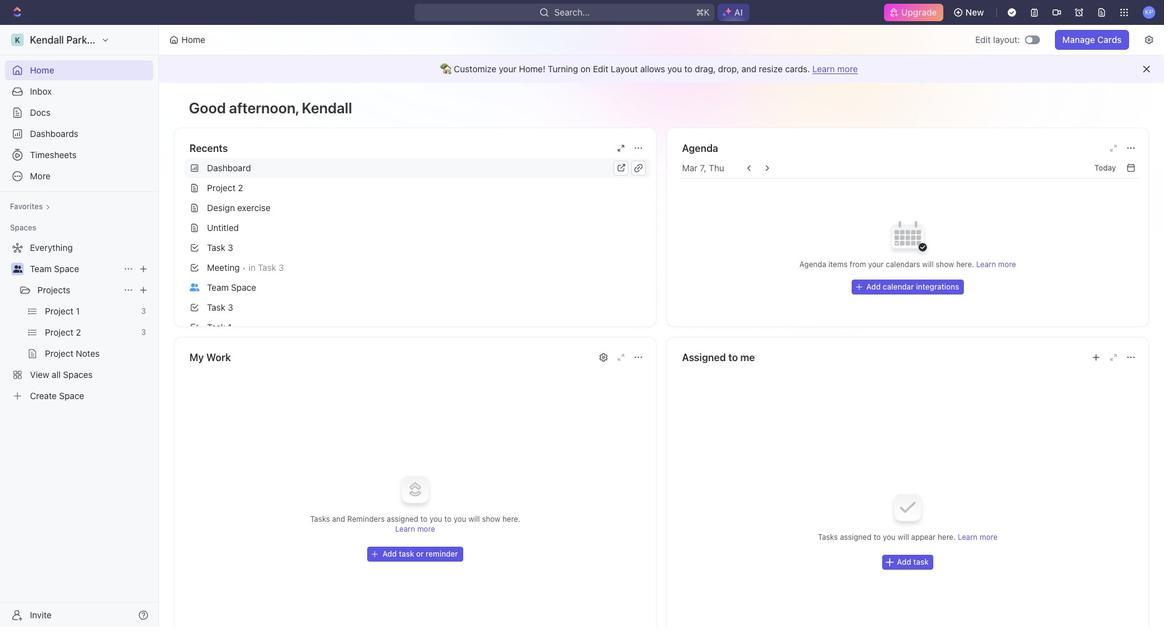 Task type: locate. For each thing, give the bounding box(es) containing it.
your right the from
[[868, 260, 884, 269]]

0 horizontal spatial 2
[[76, 327, 81, 338]]

0 horizontal spatial spaces
[[10, 223, 36, 233]]

1 vertical spatial kendall
[[302, 99, 352, 117]]

1 for ‎task 1
[[228, 322, 232, 333]]

0 vertical spatial team space
[[30, 264, 79, 274]]

1 horizontal spatial task
[[913, 558, 929, 567]]

1 horizontal spatial show
[[936, 260, 954, 269]]

0 horizontal spatial will
[[468, 515, 480, 524]]

2
[[238, 183, 243, 193], [76, 327, 81, 338]]

0 horizontal spatial team space link
[[30, 259, 118, 279]]

0 horizontal spatial team
[[30, 264, 52, 274]]

kp button
[[1139, 2, 1159, 22]]

project 2 inside sidebar navigation
[[45, 327, 81, 338]]

edit
[[975, 34, 991, 45], [593, 64, 609, 74]]

1
[[76, 306, 80, 317], [228, 322, 232, 333]]

to up add task or reminder
[[420, 515, 428, 524]]

team space link up projects link at the top of page
[[30, 259, 118, 279]]

1 vertical spatial task 3
[[207, 302, 233, 313]]

add down tasks assigned to you will appear here. learn more
[[897, 558, 911, 567]]

0 horizontal spatial and
[[332, 515, 345, 524]]

tasks assigned to you will appear here. learn more
[[818, 533, 998, 543]]

spaces up create space 'link'
[[63, 370, 93, 380]]

projects link
[[37, 281, 118, 301]]

0 vertical spatial kendall
[[30, 34, 64, 46]]

1 vertical spatial will
[[468, 515, 480, 524]]

0 horizontal spatial show
[[482, 515, 500, 524]]

agenda up "mar 7, thu"
[[682, 143, 718, 154]]

0 vertical spatial will
[[922, 260, 934, 269]]

show
[[936, 260, 954, 269], [482, 515, 500, 524]]

1 vertical spatial task 3 link
[[185, 298, 651, 318]]

1 horizontal spatial your
[[868, 260, 884, 269]]

agenda left the "items"
[[800, 260, 826, 269]]

1 vertical spatial your
[[868, 260, 884, 269]]

inbox link
[[5, 82, 153, 102]]

task up ‎task
[[207, 302, 225, 313]]

0 vertical spatial your
[[499, 64, 517, 74]]

inbox
[[30, 86, 52, 97]]

team down meeting
[[207, 282, 229, 293]]

user group image
[[190, 284, 200, 292]]

team right user group image
[[30, 264, 52, 274]]

3 up meeting
[[228, 243, 233, 253]]

0 horizontal spatial project 2 link
[[45, 323, 136, 343]]

search...
[[554, 7, 590, 17]]

assigned
[[682, 352, 726, 364]]

add for assigned to me
[[897, 558, 911, 567]]

0 horizontal spatial here.
[[502, 515, 520, 524]]

2 vertical spatial space
[[59, 391, 84, 402]]

1 vertical spatial assigned
[[840, 533, 872, 543]]

1 right ‎task
[[228, 322, 232, 333]]

0 vertical spatial task 3
[[207, 243, 233, 253]]

space down •
[[231, 282, 256, 293]]

0 vertical spatial task
[[207, 243, 225, 253]]

task 3 down untitled
[[207, 243, 233, 253]]

2 up design exercise
[[238, 183, 243, 193]]

project 2 link up untitled link
[[185, 178, 651, 198]]

0 vertical spatial assigned
[[387, 515, 418, 524]]

0 vertical spatial agenda
[[682, 143, 718, 154]]

0 vertical spatial project 2 link
[[185, 178, 651, 198]]

task 3 up "‎task 1"
[[207, 302, 233, 313]]

project 2 down project 1
[[45, 327, 81, 338]]

project 1 link
[[45, 302, 136, 322]]

1 horizontal spatial here.
[[938, 533, 956, 543]]

project up view all spaces
[[45, 349, 73, 359]]

you
[[668, 64, 682, 74], [430, 515, 442, 524], [454, 515, 466, 524], [883, 533, 896, 543]]

dashboards
[[30, 128, 78, 139]]

0 horizontal spatial your
[[499, 64, 517, 74]]

agenda for agenda items from your calendars will show here. learn more
[[800, 260, 826, 269]]

‎task
[[207, 322, 225, 333]]

on
[[581, 64, 591, 74]]

learn more link for tasks assigned to you will appear here. learn more
[[958, 533, 998, 543]]

docs link
[[5, 103, 153, 123]]

project 2 link
[[185, 178, 651, 198], [45, 323, 136, 343]]

1 vertical spatial agenda
[[800, 260, 826, 269]]

2 vertical spatial task
[[207, 302, 225, 313]]

favorites
[[10, 202, 43, 211]]

team space link up ‎task 1 link
[[185, 278, 651, 298]]

1 horizontal spatial 1
[[228, 322, 232, 333]]

everything
[[30, 243, 73, 253]]

and right drop,
[[742, 64, 757, 74]]

1 vertical spatial edit
[[593, 64, 609, 74]]

learn more link for tasks and reminders assigned to you to you will show here. learn more
[[395, 525, 435, 534]]

1 vertical spatial 1
[[228, 322, 232, 333]]

1 horizontal spatial add
[[866, 282, 881, 292]]

view all spaces link
[[5, 365, 151, 385]]

task
[[399, 550, 414, 559], [913, 558, 929, 567]]

‎task 1 link
[[185, 318, 651, 338]]

1 vertical spatial home
[[30, 65, 54, 75]]

edit right on at top
[[593, 64, 609, 74]]

will inside tasks and reminders assigned to you to you will show here. learn more
[[468, 515, 480, 524]]

1 horizontal spatial and
[[742, 64, 757, 74]]

space down view all spaces link
[[59, 391, 84, 402]]

kendall
[[30, 34, 64, 46], [302, 99, 352, 117]]

1 vertical spatial team
[[207, 282, 229, 293]]

0 vertical spatial tasks
[[310, 515, 330, 524]]

add left or on the bottom of the page
[[382, 550, 397, 559]]

layout
[[611, 64, 638, 74]]

parks's
[[66, 34, 100, 46]]

0 vertical spatial team
[[30, 264, 52, 274]]

learn
[[812, 64, 835, 74], [976, 260, 996, 269], [395, 525, 415, 534], [958, 533, 978, 543]]

1 vertical spatial project 2
[[45, 327, 81, 338]]

notes
[[76, 349, 100, 359]]

0 horizontal spatial project 2
[[45, 327, 81, 338]]

0 horizontal spatial task
[[399, 550, 414, 559]]

assigned inside tasks and reminders assigned to you to you will show here. learn more
[[387, 515, 418, 524]]

0 horizontal spatial tasks
[[310, 515, 330, 524]]

0 vertical spatial project 2
[[207, 183, 243, 193]]

1 inside tree
[[76, 306, 80, 317]]

tasks and reminders assigned to you to you will show here. learn more
[[310, 515, 520, 534]]

will
[[922, 260, 934, 269], [468, 515, 480, 524], [898, 533, 909, 543]]

1 vertical spatial here.
[[502, 515, 520, 524]]

from
[[850, 260, 866, 269]]

2 horizontal spatial add
[[897, 558, 911, 567]]

home
[[181, 34, 205, 45], [30, 65, 54, 75]]

1 horizontal spatial team
[[207, 282, 229, 293]]

tasks
[[310, 515, 330, 524], [818, 533, 838, 543]]

spaces
[[10, 223, 36, 233], [63, 370, 93, 380]]

to left the me
[[728, 352, 738, 364]]

resize
[[759, 64, 783, 74]]

your left home!
[[499, 64, 517, 74]]

task down appear
[[913, 558, 929, 567]]

learn more link
[[812, 64, 858, 74], [976, 260, 1016, 269], [395, 525, 435, 534], [958, 533, 998, 543]]

1 task 3 from the top
[[207, 243, 233, 253]]

upgrade link
[[884, 4, 943, 21]]

2 horizontal spatial will
[[922, 260, 934, 269]]

good
[[189, 99, 226, 117]]

to left appear
[[874, 533, 881, 543]]

projects
[[37, 285, 70, 296]]

spaces down favorites
[[10, 223, 36, 233]]

drop,
[[718, 64, 739, 74]]

1 vertical spatial 2
[[76, 327, 81, 338]]

team inside tree
[[30, 264, 52, 274]]

task left or on the bottom of the page
[[399, 550, 414, 559]]

1 horizontal spatial home
[[181, 34, 205, 45]]

1 vertical spatial spaces
[[63, 370, 93, 380]]

project 2 down dashboard
[[207, 183, 243, 193]]

2 vertical spatial here.
[[938, 533, 956, 543]]

1 horizontal spatial team space
[[207, 282, 256, 293]]

edit left layout:
[[975, 34, 991, 45]]

mar
[[682, 163, 698, 173]]

more inside tasks and reminders assigned to you to you will show here. learn more
[[417, 525, 435, 534]]

add for my work
[[382, 550, 397, 559]]

task
[[207, 243, 225, 253], [258, 263, 276, 273], [207, 302, 225, 313]]

project
[[207, 183, 236, 193], [45, 306, 73, 317], [45, 327, 73, 338], [45, 349, 73, 359]]

space down the everything link
[[54, 264, 79, 274]]

0 horizontal spatial team space
[[30, 264, 79, 274]]

show inside tasks and reminders assigned to you to you will show here. learn more
[[482, 515, 500, 524]]

1 horizontal spatial project 2 link
[[185, 178, 651, 198]]

1 vertical spatial show
[[482, 515, 500, 524]]

team space link
[[30, 259, 118, 279], [185, 278, 651, 298]]

team space up projects
[[30, 264, 79, 274]]

kendall parks's workspace, , element
[[11, 34, 24, 46]]

tree containing everything
[[5, 238, 153, 407]]

0 vertical spatial 1
[[76, 306, 80, 317]]

1 horizontal spatial assigned
[[840, 533, 872, 543]]

task down untitled
[[207, 243, 225, 253]]

add left "calendar"
[[866, 282, 881, 292]]

team space
[[30, 264, 79, 274], [207, 282, 256, 293]]

project down projects
[[45, 306, 73, 317]]

1 vertical spatial and
[[332, 515, 345, 524]]

afternoon,
[[229, 99, 299, 117]]

0 horizontal spatial home
[[30, 65, 54, 75]]

project inside project notes link
[[45, 349, 73, 359]]

exercise
[[237, 203, 271, 213]]

0 horizontal spatial assigned
[[387, 515, 418, 524]]

learn more link inside alert
[[812, 64, 858, 74]]

0 vertical spatial home
[[181, 34, 205, 45]]

7,
[[700, 163, 706, 173]]

0 horizontal spatial add
[[382, 550, 397, 559]]

1 horizontal spatial edit
[[975, 34, 991, 45]]

more
[[837, 64, 858, 74], [998, 260, 1016, 269], [417, 525, 435, 534], [980, 533, 998, 543]]

project down project 1
[[45, 327, 73, 338]]

0 horizontal spatial kendall
[[30, 34, 64, 46]]

1 horizontal spatial agenda
[[800, 260, 826, 269]]

kendall inside sidebar navigation
[[30, 34, 64, 46]]

design exercise
[[207, 203, 271, 213]]

team space inside tree
[[30, 264, 79, 274]]

add inside add task or reminder button
[[382, 550, 397, 559]]

and inside alert
[[742, 64, 757, 74]]

task 3 for 1st the "task 3" link
[[207, 243, 233, 253]]

to
[[684, 64, 692, 74], [728, 352, 738, 364], [420, 515, 428, 524], [444, 515, 452, 524], [874, 533, 881, 543]]

recents
[[190, 143, 228, 154]]

ai
[[735, 7, 743, 17]]

add inside add calendar integrations button
[[866, 282, 881, 292]]

2 up project notes
[[76, 327, 81, 338]]

project 2 link up notes
[[45, 323, 136, 343]]

tasks for assigned to me
[[818, 533, 838, 543]]

0 vertical spatial spaces
[[10, 223, 36, 233]]

2 task 3 link from the top
[[185, 298, 651, 318]]

0 vertical spatial and
[[742, 64, 757, 74]]

project inside project 1 link
[[45, 306, 73, 317]]

add calendar integrations
[[866, 282, 959, 292]]

2 horizontal spatial here.
[[956, 260, 974, 269]]

team space down meeting
[[207, 282, 256, 293]]

learn more link for agenda items from your calendars will show here. learn more
[[976, 260, 1016, 269]]

home inside home link
[[30, 65, 54, 75]]

task 3 link
[[185, 238, 651, 258], [185, 298, 651, 318]]

0 horizontal spatial agenda
[[682, 143, 718, 154]]

0 vertical spatial show
[[936, 260, 954, 269]]

add
[[866, 282, 881, 292], [382, 550, 397, 559], [897, 558, 911, 567]]

add task or reminder button
[[368, 547, 463, 562]]

1 down projects link at the top of page
[[76, 306, 80, 317]]

1 horizontal spatial 2
[[238, 183, 243, 193]]

here.
[[956, 260, 974, 269], [502, 515, 520, 524], [938, 533, 956, 543]]

agenda items from your calendars will show here. learn more
[[800, 260, 1016, 269]]

task right the in
[[258, 263, 276, 273]]

team
[[30, 264, 52, 274], [207, 282, 229, 293]]

add task
[[897, 558, 929, 567]]

assigned
[[387, 515, 418, 524], [840, 533, 872, 543]]

1 horizontal spatial kendall
[[302, 99, 352, 117]]

2 vertical spatial will
[[898, 533, 909, 543]]

1 vertical spatial tasks
[[818, 533, 838, 543]]

2 task 3 from the top
[[207, 302, 233, 313]]

1 horizontal spatial spaces
[[63, 370, 93, 380]]

add inside add task button
[[897, 558, 911, 567]]

0 vertical spatial task 3 link
[[185, 238, 651, 258]]

tree
[[5, 238, 153, 407]]

1 horizontal spatial tasks
[[818, 533, 838, 543]]

to up reminder
[[444, 515, 452, 524]]

and left reminders
[[332, 515, 345, 524]]

tasks inside tasks and reminders assigned to you to you will show here. learn more
[[310, 515, 330, 524]]

0 horizontal spatial 1
[[76, 306, 80, 317]]

0 horizontal spatial edit
[[593, 64, 609, 74]]

alert
[[159, 55, 1164, 83]]

agenda
[[682, 143, 718, 154], [800, 260, 826, 269]]

0 vertical spatial here.
[[956, 260, 974, 269]]



Task type: describe. For each thing, give the bounding box(es) containing it.
1 vertical spatial task
[[258, 263, 276, 273]]

meeting • in task 3
[[207, 263, 284, 273]]

workspace
[[103, 34, 154, 46]]

calendar
[[883, 282, 914, 292]]

task for my work
[[399, 550, 414, 559]]

create space link
[[5, 387, 151, 407]]

layout:
[[993, 34, 1020, 45]]

kp
[[1145, 8, 1153, 16]]

0 vertical spatial edit
[[975, 34, 991, 45]]

agenda for agenda
[[682, 143, 718, 154]]

kendall parks's workspace
[[30, 34, 154, 46]]

untitled
[[207, 223, 239, 233]]

home!
[[519, 64, 545, 74]]

1 task 3 link from the top
[[185, 238, 651, 258]]

manage cards button
[[1055, 30, 1129, 50]]

add task button
[[882, 556, 934, 571]]

⌘k
[[696, 7, 710, 17]]

more button
[[5, 166, 153, 186]]

3 right the in
[[279, 263, 284, 273]]

allows
[[640, 64, 665, 74]]

task for 1st the "task 3" link
[[207, 243, 225, 253]]

1 horizontal spatial will
[[898, 533, 909, 543]]

user group image
[[13, 266, 22, 273]]

task for assigned to me
[[913, 558, 929, 567]]

design
[[207, 203, 235, 213]]

and inside tasks and reminders assigned to you to you will show here. learn more
[[332, 515, 345, 524]]

docs
[[30, 107, 51, 118]]

manage cards
[[1062, 34, 1122, 45]]

in
[[248, 263, 256, 273]]

you inside alert
[[668, 64, 682, 74]]

1 vertical spatial team space
[[207, 282, 256, 293]]

k
[[15, 35, 20, 45]]

reminder
[[426, 550, 458, 559]]

learn inside tasks and reminders assigned to you to you will show here. learn more
[[395, 525, 415, 534]]

me
[[740, 352, 755, 364]]

spaces inside tree
[[63, 370, 93, 380]]

cards
[[1097, 34, 1122, 45]]

task for first the "task 3" link from the bottom
[[207, 302, 225, 313]]

create
[[30, 391, 57, 402]]

view
[[30, 370, 49, 380]]

today button
[[1090, 161, 1121, 176]]

all
[[52, 370, 61, 380]]

appear
[[911, 533, 936, 543]]

integrations
[[916, 282, 959, 292]]

🏡 customize your home! turning on edit layout allows you to drag, drop, and resize cards. learn more
[[440, 64, 858, 74]]

manage
[[1062, 34, 1095, 45]]

tree inside sidebar navigation
[[5, 238, 153, 407]]

alert containing 🏡 customize your home! turning on edit layout allows you to drag, drop, and resize cards.
[[159, 55, 1164, 83]]

untitled link
[[185, 218, 651, 238]]

project notes link
[[45, 344, 151, 364]]

view all spaces
[[30, 370, 93, 380]]

thu
[[709, 163, 724, 173]]

items
[[828, 260, 848, 269]]

invite
[[30, 610, 52, 621]]

•
[[242, 263, 246, 273]]

turning
[[548, 64, 578, 74]]

timesheets link
[[5, 145, 153, 165]]

project 1
[[45, 306, 80, 317]]

reminders
[[347, 515, 385, 524]]

dashboards link
[[5, 124, 153, 144]]

meeting
[[207, 263, 240, 273]]

mar 7, thu
[[682, 163, 724, 173]]

cards.
[[785, 64, 810, 74]]

add task or reminder
[[382, 550, 458, 559]]

timesheets
[[30, 150, 77, 160]]

new button
[[948, 2, 991, 22]]

3 up project notes link
[[141, 328, 146, 337]]

favorites button
[[5, 200, 55, 215]]

learn inside alert
[[812, 64, 835, 74]]

tasks for my work
[[310, 515, 330, 524]]

‎task 1
[[207, 322, 232, 333]]

3 right project 1 link
[[141, 307, 146, 316]]

ai button
[[718, 4, 750, 21]]

more
[[30, 171, 51, 181]]

my work
[[190, 352, 231, 364]]

drag,
[[695, 64, 716, 74]]

2 inside tree
[[76, 327, 81, 338]]

mar 7, thu button
[[682, 163, 724, 173]]

1 for project 1
[[76, 306, 80, 317]]

3 up "‎task 1"
[[228, 302, 233, 313]]

space inside 'link'
[[59, 391, 84, 402]]

1 vertical spatial project 2 link
[[45, 323, 136, 343]]

dashboard link
[[185, 158, 651, 178]]

home link
[[5, 60, 153, 80]]

project up design
[[207, 183, 236, 193]]

1 vertical spatial space
[[231, 282, 256, 293]]

🏡
[[440, 64, 452, 74]]

here. inside tasks and reminders assigned to you to you will show here. learn more
[[502, 515, 520, 524]]

new
[[966, 7, 984, 17]]

0 vertical spatial space
[[54, 264, 79, 274]]

1 horizontal spatial team space link
[[185, 278, 651, 298]]

dashboard
[[207, 163, 251, 173]]

0 vertical spatial 2
[[238, 183, 243, 193]]

work
[[206, 352, 231, 364]]

learn more link for 🏡 customize your home! turning on edit layout allows you to drag, drop, and resize cards. learn more
[[812, 64, 858, 74]]

project notes
[[45, 349, 100, 359]]

to left drag,
[[684, 64, 692, 74]]

design exercise link
[[185, 198, 651, 218]]

sidebar navigation
[[0, 25, 162, 628]]

calendars
[[886, 260, 920, 269]]

my
[[190, 352, 204, 364]]

task 3 for first the "task 3" link from the bottom
[[207, 302, 233, 313]]

upgrade
[[901, 7, 937, 17]]

today
[[1095, 163, 1116, 173]]

1 horizontal spatial project 2
[[207, 183, 243, 193]]



Task type: vqa. For each thing, say whether or not it's contained in the screenshot.
the Board to the top
no



